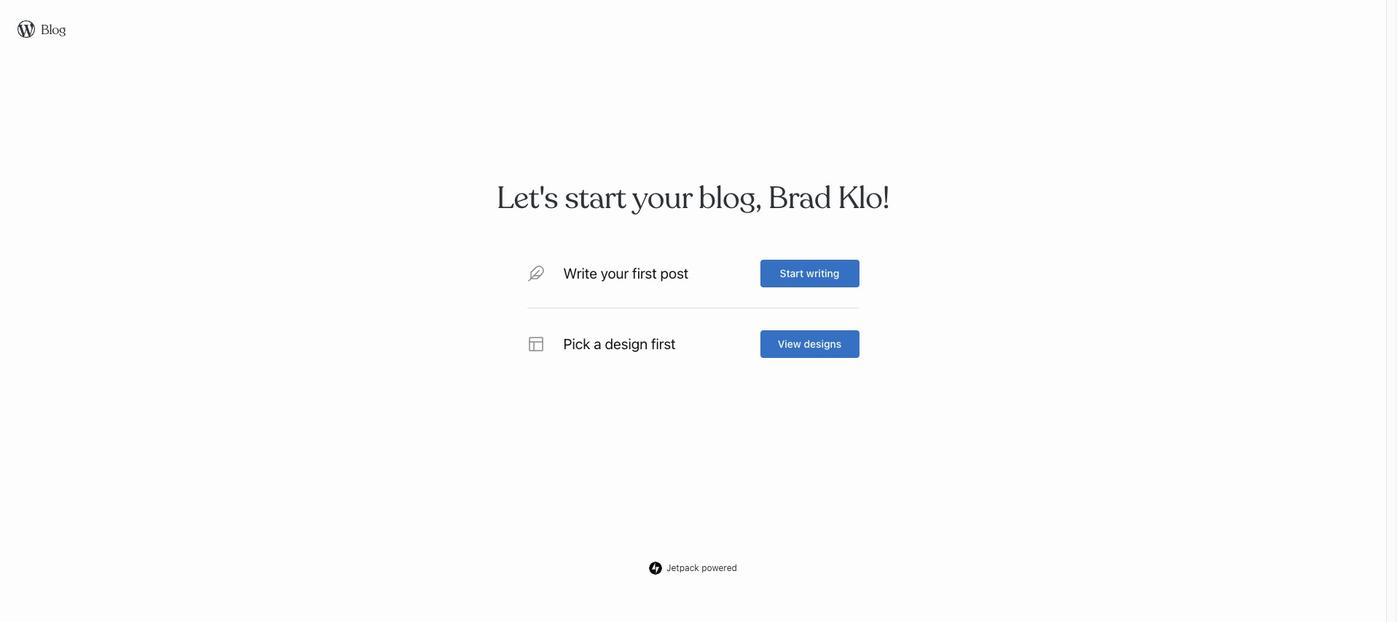 Task type: describe. For each thing, give the bounding box(es) containing it.
start
[[780, 267, 804, 279]]

start writing link
[[760, 260, 859, 287]]

view designs link
[[760, 330, 859, 358]]

view
[[778, 338, 801, 350]]

start writing
[[780, 267, 839, 279]]

jetpack powered
[[667, 563, 737, 574]]

jetpack
[[667, 563, 699, 574]]

post
[[660, 265, 689, 282]]

1 horizontal spatial your
[[632, 179, 692, 217]]

pick
[[563, 335, 590, 352]]

designs
[[804, 338, 841, 350]]

write
[[563, 265, 597, 282]]

blog
[[41, 22, 66, 39]]



Task type: vqa. For each thing, say whether or not it's contained in the screenshot.
"form"
no



Task type: locate. For each thing, give the bounding box(es) containing it.
your
[[632, 179, 692, 217], [601, 265, 629, 282]]

writing
[[806, 267, 839, 279]]

write your first post
[[563, 265, 689, 282]]

klo!
[[838, 179, 890, 217]]

brad
[[768, 179, 831, 217]]

first left post at the left top
[[632, 265, 657, 282]]

view designs
[[778, 338, 841, 350]]

let's start your blog, brad klo!
[[496, 179, 890, 217]]

start
[[565, 179, 626, 217]]

0 vertical spatial your
[[632, 179, 692, 217]]

let's
[[496, 179, 558, 217]]

blog,
[[698, 179, 762, 217]]

first right 'design' at the bottom
[[651, 335, 676, 352]]

0 vertical spatial first
[[632, 265, 657, 282]]

a
[[594, 335, 601, 352]]

first
[[632, 265, 657, 282], [651, 335, 676, 352]]

1 vertical spatial your
[[601, 265, 629, 282]]

1 vertical spatial first
[[651, 335, 676, 352]]

pick a design first
[[563, 335, 676, 352]]

powered
[[702, 563, 737, 574]]

0 horizontal spatial your
[[601, 265, 629, 282]]

your right start
[[632, 179, 692, 217]]

your right the write
[[601, 265, 629, 282]]

design
[[605, 335, 648, 352]]



